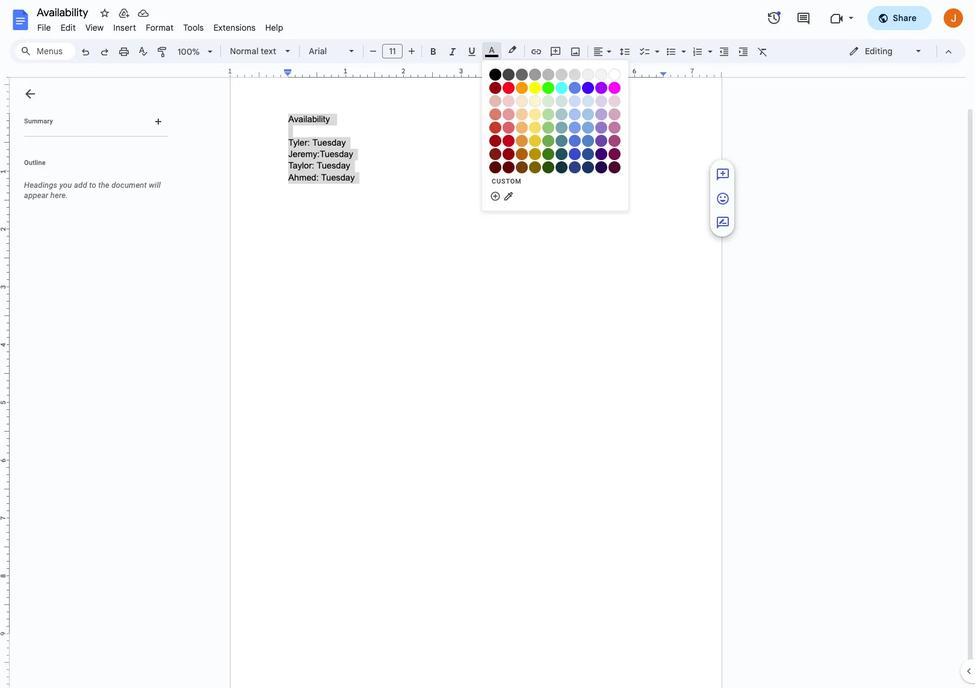 Task type: vqa. For each thing, say whether or not it's contained in the screenshot.
orange cell
yes



Task type: describe. For each thing, give the bounding box(es) containing it.
dark green 2 cell
[[543, 148, 555, 160]]

7 row from the top
[[490, 148, 621, 160]]

checklist menu image
[[652, 43, 660, 48]]

dark purple 3 image
[[595, 161, 608, 173]]

4 row from the top
[[490, 108, 621, 120]]

light gray 2 image
[[582, 69, 594, 81]]

light green 3 cell
[[543, 95, 555, 107]]

magenta cell
[[609, 81, 621, 94]]

1
[[228, 67, 232, 75]]

purple image
[[595, 82, 608, 94]]

custom
[[492, 178, 522, 185]]

document outline element
[[10, 78, 173, 688]]

light orange 2 cell
[[516, 108, 529, 120]]

light yellow 2 cell
[[529, 108, 542, 120]]

light magenta 1 cell
[[609, 121, 621, 134]]

dark cornflower blue 3 image
[[569, 161, 581, 173]]

dark red 1 image
[[503, 135, 515, 147]]

dark purple 2 cell
[[595, 148, 608, 160]]

the
[[98, 181, 109, 190]]

dark purple 1 cell
[[595, 134, 608, 147]]

light blue 3 image
[[582, 95, 594, 107]]

1 row from the top
[[490, 68, 621, 81]]

dark red berry 3 image
[[490, 161, 502, 173]]

light magenta 3 cell
[[609, 95, 621, 107]]

mode and view toolbar
[[840, 39, 959, 63]]

black cell
[[490, 68, 502, 81]]

light gray 3 image
[[595, 69, 608, 81]]

cornflower blue cell
[[569, 81, 582, 94]]

help
[[265, 22, 283, 33]]

light magenta 1 image
[[609, 122, 621, 134]]

file menu item
[[33, 20, 56, 35]]

dark green 2 image
[[543, 148, 555, 160]]

light cornflower blue 3 image
[[569, 95, 581, 107]]

dark yellow 2 cell
[[529, 148, 542, 160]]

orange image
[[516, 82, 528, 94]]

dark yellow 1 cell
[[529, 134, 542, 147]]

light cyan 1 image
[[556, 122, 568, 134]]

dark blue 3 image
[[582, 161, 594, 173]]

outline heading
[[10, 158, 173, 175]]

format menu item
[[141, 20, 178, 35]]

dark red 2 image
[[503, 148, 515, 160]]

light magenta 2 cell
[[609, 108, 621, 120]]

gray cell
[[556, 68, 568, 81]]

light magenta 2 image
[[609, 108, 621, 120]]

black image
[[490, 69, 502, 81]]

dark gray 4 cell
[[503, 68, 515, 81]]

orange cell
[[516, 81, 529, 94]]

dark gray 2 cell
[[529, 68, 542, 81]]

arial option
[[309, 43, 342, 60]]

dark orange 3 cell
[[516, 161, 529, 173]]

light cyan 2 cell
[[556, 108, 568, 120]]

light red berry 1 image
[[490, 122, 502, 134]]

view
[[85, 22, 104, 33]]

5 row from the top
[[490, 121, 621, 134]]

light red 1 image
[[503, 122, 515, 134]]

headings
[[24, 181, 57, 190]]

light yellow 3 cell
[[529, 95, 542, 107]]

light purple 1 image
[[595, 122, 608, 134]]

add
[[74, 181, 87, 190]]

dark cornflower blue 1 image
[[569, 135, 581, 147]]

dark cornflower blue 2 cell
[[569, 148, 582, 160]]

dark orange 2 cell
[[516, 148, 529, 160]]

text
[[261, 46, 276, 57]]

normal text
[[230, 46, 276, 57]]

editing button
[[841, 42, 931, 60]]

dark magenta 3 cell
[[609, 161, 621, 173]]

dark gray 2 image
[[529, 69, 541, 81]]

light yellow 1 image
[[529, 122, 541, 134]]

light magenta 3 image
[[609, 95, 621, 107]]

dark blue 1 image
[[582, 135, 594, 147]]

styles list. normal text selected. option
[[230, 43, 278, 60]]

light cyan 2 image
[[556, 108, 568, 120]]

dark red berry 2 cell
[[490, 148, 502, 160]]

to
[[89, 181, 96, 190]]

here.
[[50, 191, 68, 200]]

dark purple 2 image
[[595, 148, 608, 160]]

dark red 2 cell
[[503, 148, 515, 160]]

dark purple 1 image
[[595, 135, 608, 147]]

light cornflower blue 3 cell
[[569, 95, 582, 107]]

will
[[149, 181, 161, 190]]

view menu item
[[81, 20, 109, 35]]

dark green 3 cell
[[543, 161, 555, 173]]

insert menu item
[[109, 20, 141, 35]]

main toolbar
[[75, 0, 773, 568]]

dark cyan 2 cell
[[556, 148, 568, 160]]

dark orange 1 image
[[516, 135, 528, 147]]

magenta image
[[609, 82, 621, 94]]

light blue 2 image
[[582, 108, 594, 120]]

light purple 2 image
[[595, 108, 608, 120]]

dark magenta 3 image
[[609, 161, 621, 173]]

light cyan 3 image
[[556, 95, 568, 107]]

dark red berry 2 image
[[490, 148, 502, 160]]

light green 2 image
[[543, 108, 555, 120]]

light orange 1 cell
[[516, 121, 529, 134]]

dark cyan 1 cell
[[556, 134, 568, 147]]

edit menu item
[[56, 20, 81, 35]]

Rename text field
[[33, 5, 95, 19]]

application containing share
[[0, 0, 975, 688]]

purple cell
[[595, 81, 608, 94]]

summary
[[24, 117, 53, 125]]

light red 2 image
[[503, 108, 515, 120]]

edit
[[61, 22, 76, 33]]

insert image image
[[569, 43, 583, 60]]

dark gray 1 cell
[[543, 68, 555, 81]]

light gray 1 image
[[569, 69, 581, 81]]

dark purple 3 cell
[[595, 161, 608, 173]]

dark blue 1 cell
[[582, 134, 595, 147]]

normal
[[230, 46, 259, 57]]

document
[[112, 181, 147, 190]]

8 row from the top
[[490, 161, 621, 173]]

2 size image from the top
[[716, 215, 730, 230]]

dark magenta 2 cell
[[609, 148, 621, 160]]

light cyan 1 cell
[[556, 121, 568, 134]]

light yellow 1 cell
[[529, 121, 542, 134]]

light yellow 3 image
[[529, 95, 541, 107]]

white image
[[609, 69, 621, 81]]

tools menu item
[[178, 20, 209, 35]]

dark red berry 1 image
[[490, 135, 502, 147]]



Task type: locate. For each thing, give the bounding box(es) containing it.
light purple 3 cell
[[595, 95, 608, 107]]

dark blue 3 cell
[[582, 161, 595, 173]]

dark gray 1 image
[[543, 69, 555, 81]]

editing
[[865, 46, 893, 57]]

highlight color image
[[506, 43, 519, 57]]

arial
[[309, 46, 327, 57]]

light gray 1 cell
[[569, 68, 582, 81]]

cyan image
[[556, 82, 568, 94]]

menu bar containing file
[[33, 16, 288, 36]]

dark blue 2 cell
[[582, 148, 595, 160]]

light orange 3 image
[[516, 95, 528, 107]]

Zoom field
[[173, 43, 218, 61]]

cyan cell
[[556, 81, 568, 94]]

right margin image
[[661, 68, 721, 77]]

light red berry 2 image
[[490, 108, 502, 120]]

dark orange 1 cell
[[516, 134, 529, 147]]

dark cyan 2 image
[[556, 148, 568, 160]]

light red berry 3 image
[[490, 95, 502, 107]]

cornflower blue image
[[569, 82, 581, 94]]

gray image
[[556, 69, 568, 81]]

you
[[59, 181, 72, 190]]

light green 1 cell
[[543, 121, 555, 134]]

light red berry 2 cell
[[490, 108, 502, 120]]

dark orange 3 image
[[516, 161, 528, 173]]

dark magenta 1 cell
[[609, 134, 621, 147]]

Zoom text field
[[175, 43, 204, 60]]

dark red 1 cell
[[503, 134, 515, 147]]

light purple 3 image
[[595, 95, 608, 107]]

dark gray 4 image
[[503, 69, 515, 81]]

dark gray 3 cell
[[516, 68, 529, 81]]

light cornflower blue 2 image
[[569, 108, 581, 120]]

light red 2 cell
[[503, 108, 515, 120]]

dark cornflower blue 3 cell
[[569, 161, 582, 173]]

Star checkbox
[[96, 5, 113, 22]]

row
[[490, 68, 621, 81], [490, 81, 621, 94], [490, 95, 621, 107], [490, 108, 621, 120], [490, 121, 621, 134], [490, 134, 621, 147], [490, 148, 621, 160], [490, 161, 621, 173], [490, 190, 520, 203]]

file
[[37, 22, 51, 33]]

dark red berry 3 cell
[[490, 161, 502, 173]]

red cell
[[503, 81, 515, 94]]

green image
[[543, 82, 555, 94]]

bulleted list menu image
[[679, 43, 686, 48]]

light green 1 image
[[543, 122, 555, 134]]

dark cyan 1 image
[[556, 135, 568, 147]]

top margin image
[[0, 56, 9, 117]]

format
[[146, 22, 174, 33]]

light red berry 1 cell
[[490, 121, 502, 134]]

light yellow 2 image
[[529, 108, 541, 120]]

9 row from the top
[[490, 190, 520, 203]]

dark cyan 3 image
[[556, 161, 568, 173]]

share
[[893, 13, 917, 23]]

menu bar
[[33, 16, 288, 36]]

dark magenta 2 image
[[609, 148, 621, 160]]

light green 3 image
[[543, 95, 555, 107]]

Font size text field
[[383, 44, 402, 58]]

1 vertical spatial size image
[[716, 215, 730, 230]]

menu bar inside menu bar banner
[[33, 16, 288, 36]]

help menu item
[[261, 20, 288, 35]]

light blue 2 cell
[[582, 108, 595, 120]]

light cyan 3 cell
[[556, 95, 568, 107]]

share button
[[867, 6, 932, 30]]

light gray 2 cell
[[582, 68, 595, 81]]

line & paragraph spacing image
[[618, 43, 632, 60]]

6 row from the top
[[490, 134, 621, 147]]

summary heading
[[24, 117, 53, 126]]

insert
[[113, 22, 136, 33]]

size image
[[716, 191, 730, 206], [716, 215, 730, 230]]

application
[[0, 0, 975, 688]]

dark red 3 image
[[503, 161, 515, 173]]

light cornflower blue 2 cell
[[569, 108, 582, 120]]

red berry cell
[[490, 81, 502, 94]]

light cornflower blue 1 cell
[[569, 121, 582, 134]]

light blue 3 cell
[[582, 95, 595, 107]]

dark cornflower blue 2 image
[[569, 148, 581, 160]]

size image
[[716, 167, 730, 182]]

blue cell
[[582, 81, 595, 94]]

left margin image
[[231, 68, 291, 77]]

dark magenta 1 image
[[609, 135, 621, 147]]

1 size image from the top
[[716, 191, 730, 206]]

dark yellow 2 image
[[529, 148, 541, 160]]

3 row from the top
[[490, 95, 621, 107]]

dark green 1 cell
[[543, 134, 555, 147]]

Font size field
[[382, 44, 408, 59]]

light gray 3 cell
[[595, 68, 608, 81]]

light red berry 3 cell
[[490, 95, 502, 107]]

yellow image
[[529, 82, 541, 94]]

menu bar banner
[[0, 0, 975, 688]]

light purple 1 cell
[[595, 121, 608, 134]]

extensions menu item
[[209, 20, 261, 35]]

custom button
[[489, 175, 622, 189]]

0 vertical spatial size image
[[716, 191, 730, 206]]

custom menu
[[482, 60, 629, 211]]

light red 3 cell
[[503, 95, 515, 107]]

dark gray 3 image
[[516, 69, 528, 81]]

headings you add to the document will appear here.
[[24, 181, 161, 200]]

Menus field
[[15, 43, 75, 60]]

dark yellow 3 image
[[529, 161, 541, 173]]

light red 1 cell
[[503, 121, 515, 134]]

dark red berry 1 cell
[[490, 134, 502, 147]]

red image
[[503, 82, 515, 94]]

dark green 1 image
[[543, 135, 555, 147]]

dark orange 2 image
[[516, 148, 528, 160]]

appear
[[24, 191, 48, 200]]

dark yellow 1 image
[[529, 135, 541, 147]]

dark cyan 3 cell
[[556, 161, 568, 173]]

dark yellow 3 cell
[[529, 161, 542, 173]]

outline
[[24, 159, 46, 167]]

light red 3 image
[[503, 95, 515, 107]]

light orange 2 image
[[516, 108, 528, 120]]

light orange 3 cell
[[516, 95, 529, 107]]

light blue 1 image
[[582, 122, 594, 134]]

blue image
[[582, 82, 594, 94]]

bottom margin image
[[0, 630, 9, 688]]

light orange 1 image
[[516, 122, 528, 134]]

light purple 2 cell
[[595, 108, 608, 120]]

2 row from the top
[[490, 81, 621, 94]]

yellow cell
[[529, 81, 542, 94]]

extensions
[[214, 22, 256, 33]]

dark green 3 image
[[543, 161, 555, 173]]

dark red 3 cell
[[503, 161, 515, 173]]

green cell
[[543, 81, 555, 94]]

light green 2 cell
[[543, 108, 555, 120]]

red berry image
[[490, 82, 502, 94]]

tools
[[183, 22, 204, 33]]

dark blue 2 image
[[582, 148, 594, 160]]

light blue 1 cell
[[582, 121, 595, 134]]

dark cornflower blue 1 cell
[[569, 134, 582, 147]]

light cornflower blue 1 image
[[569, 122, 581, 134]]



